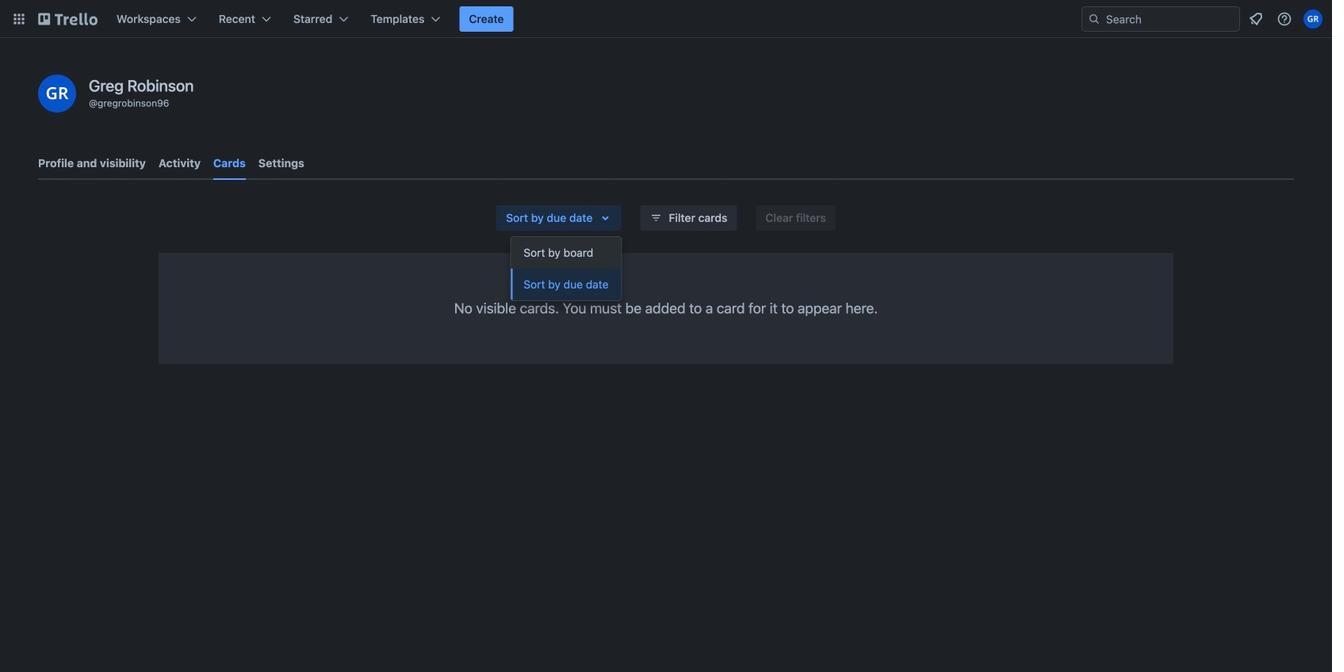 Task type: vqa. For each thing, say whether or not it's contained in the screenshot.
"STARRED ICON" to the top
no



Task type: describe. For each thing, give the bounding box(es) containing it.
Search field
[[1101, 8, 1240, 30]]

open information menu image
[[1277, 11, 1293, 27]]

0 horizontal spatial greg robinson (gregrobinson96) image
[[38, 75, 76, 113]]

back to home image
[[38, 6, 98, 32]]



Task type: locate. For each thing, give the bounding box(es) containing it.
search image
[[1088, 13, 1101, 25]]

menu
[[511, 237, 622, 301]]

greg robinson (gregrobinson96) image
[[1304, 10, 1323, 29], [38, 75, 76, 113]]

greg robinson (gregrobinson96) image down back to home image
[[38, 75, 76, 113]]

1 horizontal spatial greg robinson (gregrobinson96) image
[[1304, 10, 1323, 29]]

0 notifications image
[[1247, 10, 1266, 29]]

1 vertical spatial greg robinson (gregrobinson96) image
[[38, 75, 76, 113]]

greg robinson (gregrobinson96) image right open information menu icon
[[1304, 10, 1323, 29]]

0 vertical spatial greg robinson (gregrobinson96) image
[[1304, 10, 1323, 29]]

primary element
[[0, 0, 1333, 38]]



